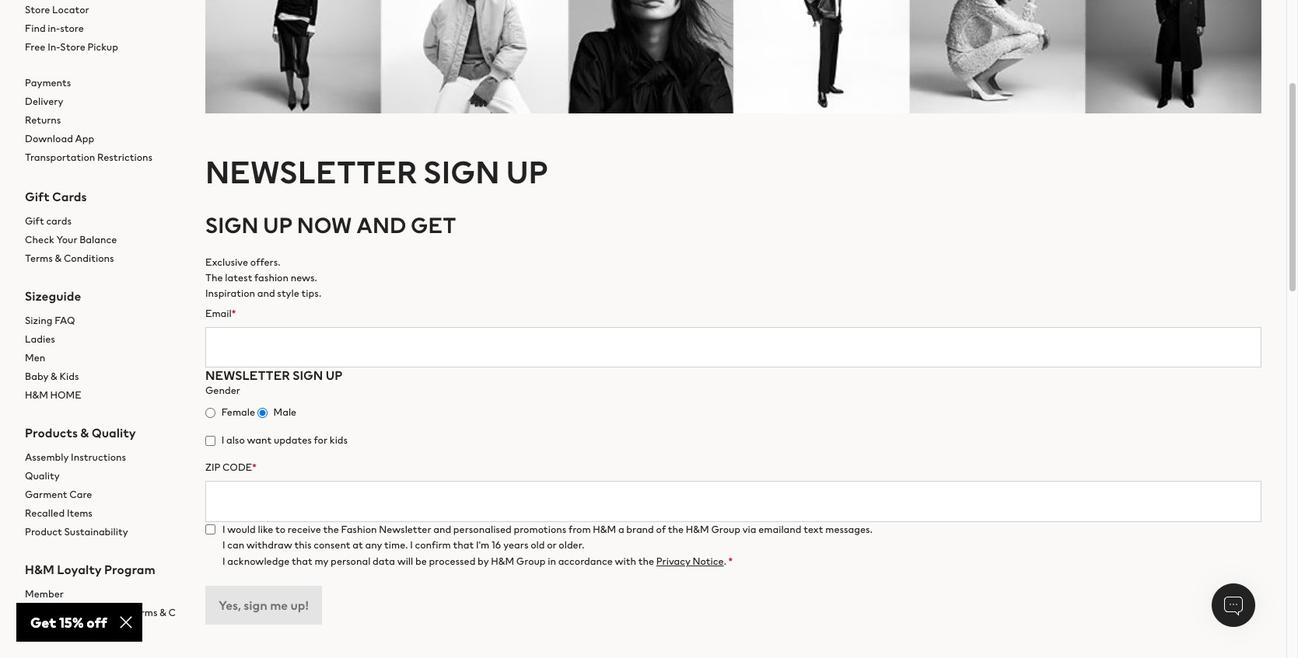 Task type: describe. For each thing, give the bounding box(es) containing it.
old
[[531, 539, 545, 554]]

terms for gift
[[25, 251, 53, 266]]

at
[[353, 539, 363, 554]]

sizing
[[25, 313, 53, 328]]

1 vertical spatial up
[[263, 209, 293, 241]]

cards
[[46, 214, 72, 229]]

want
[[247, 434, 272, 448]]

a
[[618, 523, 624, 537]]

up for newsletter sign up gender
[[326, 367, 343, 385]]

store locator find in-store free in-store pickup
[[25, 2, 118, 54]]

0 horizontal spatial sign
[[205, 209, 259, 241]]

sizeguide
[[25, 287, 81, 306]]

gender
[[205, 384, 240, 399]]

privacy
[[656, 555, 691, 570]]

i also want updates for kids
[[221, 434, 348, 448]]

consent
[[314, 539, 351, 554]]

payments link
[[25, 75, 71, 90]]

payments
[[25, 75, 71, 90]]

style
[[277, 286, 299, 301]]

and inside exclusive offers. the latest fashion news. inspiration and style tips.
[[257, 286, 275, 301]]

delivery
[[25, 94, 63, 109]]

2 horizontal spatial the
[[668, 523, 684, 537]]

app
[[75, 131, 94, 146]]

delivery link
[[25, 94, 63, 109]]

kids
[[330, 434, 348, 448]]

data
[[373, 555, 395, 570]]

i right time.
[[410, 539, 413, 554]]

Female radio
[[205, 408, 215, 418]]

restrictions
[[97, 150, 153, 165]]

sizing faq link
[[25, 312, 180, 331]]

i would like to receive the fashion newsletter and personalised promotions from h&m a brand of the h&m group via emailand text messages. i can withdraw this consent at any time. i confirm that i'm 16 years old or older. i acknowledge that my personal data will be processed by h&m group in accordance with the privacy notice .
[[223, 523, 873, 570]]

download app link
[[25, 131, 94, 146]]

returns
[[25, 113, 61, 128]]

sustainability
[[64, 525, 128, 540]]

years
[[503, 539, 529, 554]]

and inside the i would like to receive the fashion newsletter and personalised promotions from h&m a brand of the h&m group via emailand text messages. i can withdraw this consent at any time. i confirm that i'm 16 years old or older. i acknowledge that my personal data will be processed by h&m group in accordance with the privacy notice .
[[433, 523, 451, 537]]

of
[[656, 523, 666, 537]]

newsletter for newsletter sign up gender
[[205, 367, 290, 385]]

up for newsletter sign up
[[506, 149, 548, 195]]

exclusive offers. the latest fashion news. inspiration and style tips.
[[205, 255, 321, 301]]

h&m home link
[[25, 387, 180, 405]]

0 horizontal spatial that
[[292, 555, 313, 570]]

also
[[226, 434, 245, 448]]

gift cards gift cards check your balance terms & conditions
[[25, 187, 117, 266]]

the
[[205, 271, 223, 285]]

& inside sizeguide sizing faq ladies men baby & kids h&m home
[[51, 370, 57, 384]]

zip
[[205, 461, 220, 476]]

0 vertical spatial quality
[[92, 424, 136, 443]]

older.
[[559, 539, 585, 554]]

product
[[25, 525, 62, 540]]

garment
[[25, 488, 67, 503]]

member
[[25, 587, 64, 602]]

baby
[[25, 370, 49, 384]]

from
[[569, 523, 591, 537]]

store locator link
[[25, 1, 180, 19]]

can
[[227, 539, 244, 554]]

find in-store link
[[25, 19, 180, 38]]

email
[[205, 306, 232, 321]]

fashion
[[341, 523, 377, 537]]

& inside gift cards gift cards check your balance terms & conditions
[[55, 251, 62, 266]]

& inside products & quality assembly instructions quality garment care recalled items product sustainability
[[80, 424, 89, 443]]

updates
[[274, 434, 312, 448]]

pickup
[[87, 40, 118, 54]]

by
[[478, 555, 489, 570]]

terms & conditions link
[[25, 250, 180, 268]]

get
[[411, 209, 456, 241]]

female
[[221, 406, 255, 420]]

h&m loyalty program terms & c onditions link
[[25, 604, 180, 636]]

receive
[[288, 523, 321, 537]]

privacy notice link
[[656, 555, 724, 570]]

inspiration
[[205, 286, 255, 301]]

baby & kids link
[[25, 368, 180, 387]]

sizeguide sizing faq ladies men baby & kids h&m home
[[25, 287, 81, 403]]

via
[[743, 523, 757, 537]]

like
[[258, 523, 273, 537]]

member link
[[25, 586, 180, 604]]

garment care link
[[25, 486, 180, 505]]

quality link
[[25, 468, 180, 486]]

ladies
[[25, 332, 55, 347]]

check your balance link
[[25, 231, 180, 250]]

personal
[[331, 555, 371, 570]]

exclusive
[[205, 255, 248, 270]]

newsletter
[[379, 523, 431, 537]]

0 vertical spatial group
[[711, 523, 741, 537]]

instructions
[[71, 450, 126, 465]]

1 vertical spatial program
[[87, 606, 128, 621]]

0 vertical spatial loyalty
[[57, 561, 102, 580]]

acknowledge
[[227, 555, 290, 570]]



Task type: vqa. For each thing, say whether or not it's contained in the screenshot.
left clothes
no



Task type: locate. For each thing, give the bounding box(es) containing it.
h&m loyalty program member h&m loyalty program terms & c onditions
[[25, 561, 176, 633]]

store down "store"
[[60, 40, 85, 54]]

h&m down the 16 on the bottom
[[491, 555, 514, 570]]

loyalty
[[57, 561, 102, 580], [50, 606, 85, 621]]

0 vertical spatial store
[[25, 2, 50, 17]]

0 vertical spatial up
[[506, 149, 548, 195]]

1 vertical spatial gift
[[25, 214, 44, 229]]

kids
[[60, 370, 79, 384]]

loyalty up the 'member' "link"
[[57, 561, 102, 580]]

confirm
[[415, 539, 451, 554]]

care
[[69, 488, 92, 503]]

group left via
[[711, 523, 741, 537]]

1 vertical spatial store
[[60, 40, 85, 54]]

c
[[169, 606, 176, 621]]

now
[[297, 209, 352, 241]]

in-
[[48, 21, 60, 36]]

0 horizontal spatial terms
[[25, 251, 53, 266]]

newsletter sign up
[[205, 149, 548, 195]]

and up confirm
[[433, 523, 451, 537]]

loyalty down member on the left
[[50, 606, 85, 621]]

latest
[[225, 271, 252, 285]]

& up instructions
[[80, 424, 89, 443]]

sign up now and get
[[205, 209, 456, 241]]

personalised
[[453, 523, 512, 537]]

i left acknowledge
[[223, 555, 225, 570]]

group down "old"
[[516, 555, 546, 570]]

find
[[25, 21, 46, 36]]

0 horizontal spatial store
[[25, 2, 50, 17]]

1 horizontal spatial terms
[[130, 606, 158, 621]]

Email text field
[[205, 327, 1262, 368]]

1 horizontal spatial the
[[638, 555, 654, 570]]

None checkbox
[[205, 525, 215, 535]]

time.
[[384, 539, 408, 554]]

your
[[56, 233, 77, 247]]

men
[[25, 351, 45, 366]]

newsletter for newsletter sign up
[[205, 149, 417, 195]]

program
[[104, 561, 155, 580], [87, 606, 128, 621]]

promotions
[[514, 523, 567, 537]]

that left "i'm"
[[453, 539, 474, 554]]

0 vertical spatial sign
[[424, 149, 500, 195]]

& left kids
[[51, 370, 57, 384]]

0 horizontal spatial the
[[323, 523, 339, 537]]

cards
[[52, 187, 87, 206]]

fashion
[[254, 271, 289, 285]]

processed
[[429, 555, 476, 570]]

onditions
[[25, 618, 68, 633]]

or
[[547, 539, 557, 554]]

& inside h&m loyalty program member h&m loyalty program terms & c onditions
[[160, 606, 166, 621]]

2 vertical spatial sign
[[293, 367, 323, 385]]

quality up garment
[[25, 469, 60, 484]]

men link
[[25, 349, 180, 368]]

and down fashion
[[257, 286, 275, 301]]

2 horizontal spatial sign
[[424, 149, 500, 195]]

Male radio
[[257, 408, 267, 418]]

sign for newsletter sign up gender
[[293, 367, 323, 385]]

faq
[[55, 313, 75, 328]]

0 vertical spatial terms
[[25, 251, 53, 266]]

male
[[273, 406, 297, 420]]

& left c
[[160, 606, 166, 621]]

the right of
[[668, 523, 684, 537]]

I also want updates for kids checkbox
[[205, 436, 215, 446]]

returns link
[[25, 113, 61, 128]]

any
[[365, 539, 382, 554]]

product sustainability link
[[25, 524, 180, 542]]

terms inside h&m loyalty program member h&m loyalty program terms & c onditions
[[130, 606, 158, 621]]

the up consent
[[323, 523, 339, 537]]

1 vertical spatial sign
[[205, 209, 259, 241]]

1 vertical spatial quality
[[25, 469, 60, 484]]

0 horizontal spatial up
[[263, 209, 293, 241]]

up
[[506, 149, 548, 195], [263, 209, 293, 241], [326, 367, 343, 385]]

1 horizontal spatial store
[[60, 40, 85, 54]]

newsletter up female
[[205, 367, 290, 385]]

payments delivery returns download app transportation restrictions
[[25, 75, 153, 165]]

h&m down baby
[[25, 388, 48, 403]]

sign up exclusive
[[205, 209, 259, 241]]

2 horizontal spatial up
[[506, 149, 548, 195]]

with
[[615, 555, 636, 570]]

1 horizontal spatial group
[[711, 523, 741, 537]]

sign
[[424, 149, 500, 195], [205, 209, 259, 241], [293, 367, 323, 385]]

1 newsletter from the top
[[205, 149, 417, 195]]

assembly instructions link
[[25, 449, 180, 468]]

i'm
[[476, 539, 490, 554]]

i left can
[[223, 539, 225, 554]]

up inside newsletter sign up gender
[[326, 367, 343, 385]]

products & quality assembly instructions quality garment care recalled items product sustainability
[[25, 424, 136, 540]]

the right with
[[638, 555, 654, 570]]

1 vertical spatial newsletter
[[205, 367, 290, 385]]

notice
[[693, 555, 724, 570]]

gift
[[25, 187, 50, 206], [25, 214, 44, 229]]

program up the 'member' "link"
[[104, 561, 155, 580]]

program down the 'member' "link"
[[87, 606, 128, 621]]

2 gift from the top
[[25, 214, 44, 229]]

2 newsletter from the top
[[205, 367, 290, 385]]

the
[[323, 523, 339, 537], [668, 523, 684, 537], [638, 555, 654, 570]]

h&m up member on the left
[[25, 561, 54, 580]]

quality
[[92, 424, 136, 443], [25, 469, 60, 484]]

home
[[50, 388, 81, 403]]

text
[[804, 523, 824, 537]]

would
[[227, 523, 256, 537]]

h&m left a
[[593, 523, 616, 537]]

offers.
[[250, 255, 280, 270]]

recalled
[[25, 506, 65, 521]]

0 horizontal spatial group
[[516, 555, 546, 570]]

0 horizontal spatial and
[[257, 286, 275, 301]]

sign inside newsletter sign up gender
[[293, 367, 323, 385]]

&
[[55, 251, 62, 266], [51, 370, 57, 384], [80, 424, 89, 443], [160, 606, 166, 621]]

terms inside gift cards gift cards check your balance terms & conditions
[[25, 251, 53, 266]]

locator
[[52, 2, 89, 17]]

1 horizontal spatial quality
[[92, 424, 136, 443]]

newsletter sign up gender
[[205, 367, 343, 399]]

download
[[25, 131, 73, 146]]

assembly
[[25, 450, 69, 465]]

for
[[314, 434, 328, 448]]

0 vertical spatial gift
[[25, 187, 50, 206]]

conditions
[[64, 251, 114, 266]]

i left would
[[223, 523, 225, 537]]

terms down check
[[25, 251, 53, 266]]

0 vertical spatial program
[[104, 561, 155, 580]]

h&m down member on the left
[[25, 606, 48, 621]]

& down your
[[55, 251, 62, 266]]

gift up check
[[25, 214, 44, 229]]

h&m up privacy notice link
[[686, 523, 709, 537]]

newsletter inside newsletter sign up gender
[[205, 367, 290, 385]]

1 horizontal spatial that
[[453, 539, 474, 554]]

1 horizontal spatial and
[[433, 523, 451, 537]]

1 vertical spatial that
[[292, 555, 313, 570]]

newsletter up now at top left
[[205, 149, 417, 195]]

quality up assembly instructions link
[[92, 424, 136, 443]]

1 horizontal spatial sign
[[293, 367, 323, 385]]

sign for newsletter sign up
[[424, 149, 500, 195]]

store up find
[[25, 2, 50, 17]]

terms
[[25, 251, 53, 266], [130, 606, 158, 621]]

1 gift from the top
[[25, 187, 50, 206]]

news.
[[291, 271, 317, 285]]

1 vertical spatial loyalty
[[50, 606, 85, 621]]

zip code
[[205, 461, 252, 476]]

16
[[492, 539, 501, 554]]

terms for program
[[130, 606, 158, 621]]

in-
[[48, 40, 60, 54]]

sign up the male
[[293, 367, 323, 385]]

check
[[25, 233, 54, 247]]

and
[[356, 209, 406, 241]]

i right i also want updates for kids checkbox
[[221, 434, 224, 448]]

terms left c
[[130, 606, 158, 621]]

0 horizontal spatial quality
[[25, 469, 60, 484]]

None submit
[[205, 587, 322, 626]]

be
[[415, 555, 427, 570]]

items
[[67, 506, 93, 521]]

1 vertical spatial and
[[433, 523, 451, 537]]

store
[[25, 2, 50, 17], [60, 40, 85, 54]]

1 vertical spatial group
[[516, 555, 546, 570]]

brand
[[626, 523, 654, 537]]

h&m inside sizeguide sizing faq ladies men baby & kids h&m home
[[25, 388, 48, 403]]

my
[[315, 555, 329, 570]]

sign up get
[[424, 149, 500, 195]]

0 vertical spatial newsletter
[[205, 149, 417, 195]]

0 vertical spatial that
[[453, 539, 474, 554]]

emailand
[[759, 523, 802, 537]]

gift left the 'cards'
[[25, 187, 50, 206]]

2 vertical spatial up
[[326, 367, 343, 385]]

withdraw
[[246, 539, 292, 554]]

ZIP CODE text field
[[205, 482, 1262, 523]]

0 vertical spatial and
[[257, 286, 275, 301]]

1 horizontal spatial up
[[326, 367, 343, 385]]

this
[[294, 539, 312, 554]]

tips.
[[301, 286, 321, 301]]

ladies link
[[25, 331, 180, 349]]

that down this
[[292, 555, 313, 570]]

store
[[60, 21, 84, 36]]

1 vertical spatial terms
[[130, 606, 158, 621]]



